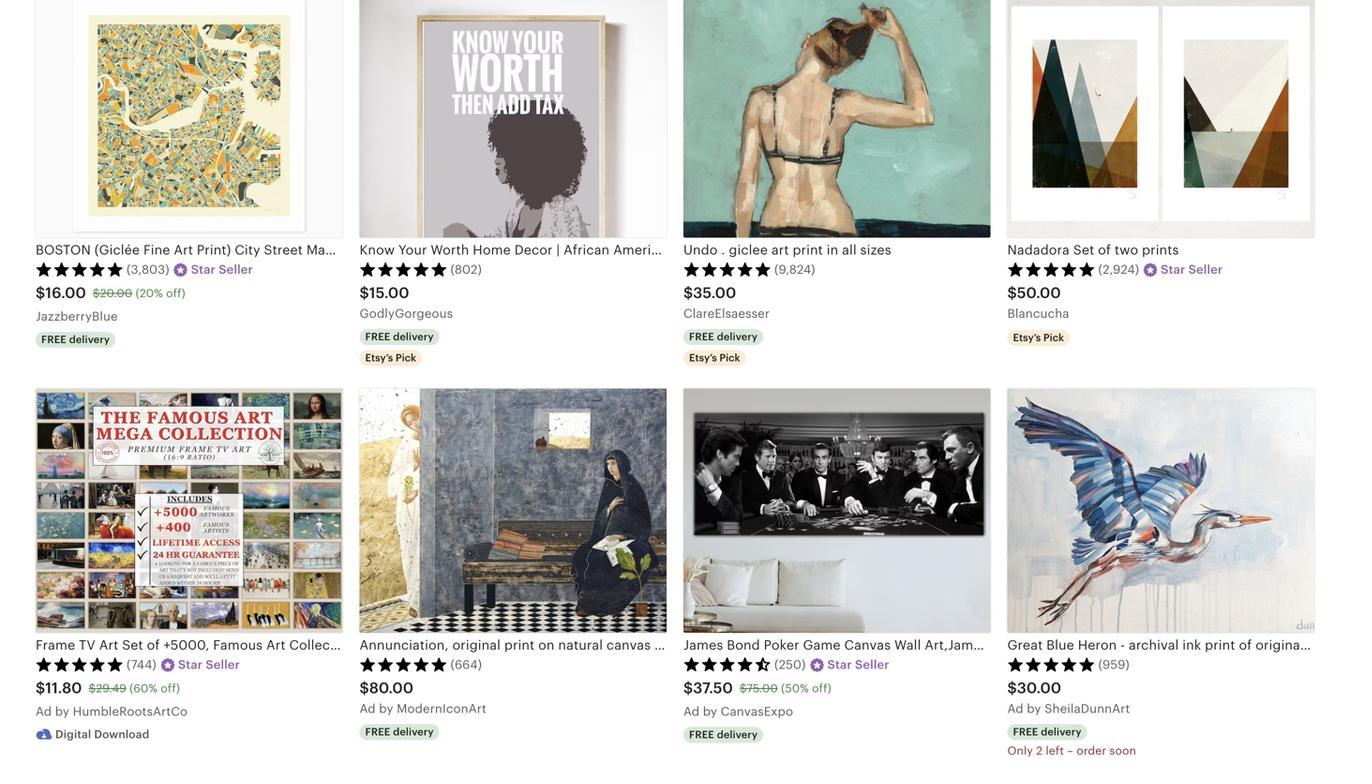 Task type: locate. For each thing, give the bounding box(es) containing it.
1 vertical spatial print
[[1205, 637, 1235, 652]]

a
[[360, 702, 368, 716], [1007, 702, 1016, 716], [36, 705, 44, 719], [683, 705, 692, 719]]

29.49
[[96, 682, 126, 695]]

star seller for 11.80
[[178, 658, 240, 672]]

star seller right (250) on the bottom
[[827, 658, 889, 672]]

1 horizontal spatial free delivery etsy's pick
[[689, 331, 758, 364]]

2 horizontal spatial pick
[[1043, 332, 1064, 344]]

star for 11.80
[[178, 658, 203, 672]]

0 horizontal spatial free delivery
[[41, 334, 110, 346]]

1 horizontal spatial of
[[1239, 637, 1252, 652]]

1 vertical spatial of
[[1239, 637, 1252, 652]]

heron
[[1078, 637, 1117, 652]]

35.00
[[693, 284, 736, 301]]

d inside $ 80.00 a d b y moderniconart
[[368, 702, 376, 716]]

(2,924)
[[1098, 263, 1139, 277]]

delivery up "left –"
[[1041, 726, 1082, 738]]

b down 30.00
[[1027, 702, 1035, 716]]

star seller right (3,803)
[[191, 263, 253, 277]]

etsy's down 'godlygorgeous'
[[365, 352, 393, 364]]

free delivery down $ 80.00 a d b y moderniconart
[[365, 726, 434, 738]]

delivery inside free delivery only 2 left – order soon
[[1041, 726, 1082, 738]]

y
[[387, 702, 393, 716], [1034, 702, 1041, 716], [63, 705, 69, 719], [711, 705, 717, 719]]

free delivery down a d b y canvasexpo
[[689, 729, 758, 741]]

5 out of 5 stars image down blue
[[1007, 657, 1096, 672]]

free down 'godlygorgeous'
[[365, 331, 390, 343]]

$ inside $ 11.80 $ 29.49 (60% off)
[[89, 682, 96, 695]]

0 horizontal spatial of
[[1098, 242, 1111, 257]]

etsy's down blancucha
[[1013, 332, 1041, 344]]

star right (3,803)
[[191, 263, 216, 277]]

great
[[1007, 637, 1043, 652]]

clareelsaesser
[[683, 307, 770, 321]]

$ for 80.00
[[360, 680, 369, 696]]

print right ink
[[1205, 637, 1235, 652]]

y down 37.50
[[711, 705, 717, 719]]

d inside $ 30.00 a d b y sheiladunnart
[[1016, 702, 1023, 716]]

prints
[[1142, 242, 1179, 257]]

delivery down 'godlygorgeous'
[[393, 331, 434, 343]]

2 horizontal spatial free delivery
[[689, 729, 758, 741]]

star seller down prints on the top of the page
[[1161, 263, 1223, 277]]

of left original on the right bottom of the page
[[1239, 637, 1252, 652]]

all
[[842, 242, 857, 257]]

off)
[[166, 287, 185, 300], [161, 682, 180, 695], [812, 682, 831, 695]]

delivery
[[393, 331, 434, 343], [717, 331, 758, 343], [69, 334, 110, 346], [393, 726, 434, 738], [1041, 726, 1082, 738], [717, 729, 758, 741]]

free delivery etsy's pick down 'godlygorgeous'
[[365, 331, 434, 364]]

off) right (20%
[[166, 287, 185, 300]]

5 out of 5 stars image for 15.00
[[360, 261, 448, 276]]

pick
[[1043, 332, 1064, 344], [396, 352, 416, 364], [719, 352, 740, 364]]

$ 35.00 clareelsaesser
[[683, 284, 770, 321]]

(744)
[[127, 658, 156, 672]]

off) inside $ 11.80 $ 29.49 (60% off)
[[161, 682, 180, 695]]

annunciation, original print on natural canvas and stretcher of modern icon, made by ivanka demchuk image
[[360, 389, 667, 633]]

etsy's
[[1013, 332, 1041, 344], [365, 352, 393, 364], [689, 352, 717, 364]]

boston (giclée fine art print) city street map (10x10 12x12 16x16 24x24 28x28 30x30) rolled, stretched or framed (on sale) image
[[36, 0, 343, 238]]

(9,824)
[[774, 263, 815, 277]]

star right (250) on the bottom
[[827, 658, 852, 672]]

a inside $ 30.00 a d b y sheiladunnart
[[1007, 702, 1016, 716]]

set
[[1073, 242, 1094, 257]]

ink
[[1183, 637, 1201, 652]]

star seller for 16.00
[[191, 263, 253, 277]]

seller right (3,803)
[[219, 263, 253, 277]]

$ 15.00 godlygorgeous
[[360, 284, 453, 321]]

sheiladunnart
[[1045, 702, 1130, 716]]

free delivery down jazzberryblue
[[41, 334, 110, 346]]

$ inside $ 30.00 a d b y sheiladunnart
[[1007, 680, 1017, 696]]

5 out of 5 stars image for 35.00
[[683, 261, 772, 276]]

a up only
[[1007, 702, 1016, 716]]

(50%
[[781, 682, 809, 695]]

5 out of 5 stars image for 30.00
[[1007, 657, 1096, 672]]

soon
[[1110, 745, 1136, 757]]

y inside $ 30.00 a d b y sheiladunnart
[[1034, 702, 1041, 716]]

2 free delivery etsy's pick from the left
[[689, 331, 758, 364]]

blue
[[1046, 637, 1074, 652]]

etsy's down clareelsaesser
[[689, 352, 717, 364]]

80.00
[[369, 680, 414, 696]]

star right (744)
[[178, 658, 203, 672]]

(802)
[[450, 263, 482, 277]]

undo
[[683, 242, 718, 257]]

5 out of 5 stars image for 50.00
[[1007, 261, 1096, 276]]

-
[[1121, 637, 1125, 652]]

oil
[[1307, 637, 1323, 652]]

free up only
[[1013, 726, 1038, 738]]

5 out of 5 stars image
[[36, 261, 124, 276], [360, 261, 448, 276], [683, 261, 772, 276], [1007, 261, 1096, 276], [36, 657, 124, 672], [360, 657, 448, 672], [1007, 657, 1096, 672]]

d down 30.00
[[1016, 702, 1023, 716]]

d down 80.00 at the bottom of the page
[[368, 702, 376, 716]]

(20%
[[136, 287, 163, 300]]

star seller
[[191, 263, 253, 277], [1161, 263, 1223, 277], [178, 658, 240, 672], [827, 658, 889, 672]]

y down 80.00 at the bottom of the page
[[387, 702, 393, 716]]

etsy's for 35.00
[[689, 352, 717, 364]]

0 horizontal spatial pick
[[396, 352, 416, 364]]

0 horizontal spatial free delivery etsy's pick
[[365, 331, 434, 364]]

print up (9,824)
[[793, 242, 823, 257]]

$ inside "$ 15.00 godlygorgeous"
[[360, 284, 369, 301]]

off) right (60%
[[161, 682, 180, 695]]

0 horizontal spatial print
[[793, 242, 823, 257]]

free delivery etsy's pick down clareelsaesser
[[689, 331, 758, 364]]

in
[[827, 242, 838, 257]]

pick down blancucha
[[1043, 332, 1064, 344]]

5 out of 5 stars image up 80.00 at the bottom of the page
[[360, 657, 448, 672]]

5 out of 5 stars image down nadadora
[[1007, 261, 1096, 276]]

d
[[368, 702, 376, 716], [1016, 702, 1023, 716], [44, 705, 52, 719], [692, 705, 700, 719]]

of
[[1098, 242, 1111, 257], [1239, 637, 1252, 652]]

$ inside $ 80.00 a d b y moderniconart
[[360, 680, 369, 696]]

y down 30.00
[[1034, 702, 1041, 716]]

$
[[36, 284, 45, 301], [360, 284, 369, 301], [683, 284, 693, 301], [1007, 284, 1017, 301], [93, 287, 100, 300], [36, 680, 45, 696], [360, 680, 369, 696], [683, 680, 693, 696], [1007, 680, 1017, 696], [89, 682, 96, 695], [740, 682, 747, 695]]

a left moderniconart
[[360, 702, 368, 716]]

0 horizontal spatial etsy's
[[365, 352, 393, 364]]

5 out of 5 stars image up "15.00"
[[360, 261, 448, 276]]

off) inside $ 16.00 $ 20.00 (20% off)
[[166, 287, 185, 300]]

know your worth home decor | african american art | interior design | black art | boss woman gift image
[[360, 0, 667, 238]]

seller right (744)
[[206, 658, 240, 672]]

off) for 16.00
[[166, 287, 185, 300]]

$ for 30.00
[[1007, 680, 1017, 696]]

seller
[[219, 263, 253, 277], [1188, 263, 1223, 277], [206, 658, 240, 672], [855, 658, 889, 672]]

a down 4.5 out of 5 stars image
[[683, 705, 692, 719]]

off) inside $ 37.50 $ 75.00 (50% off)
[[812, 682, 831, 695]]

etsy's pick
[[1013, 332, 1064, 344]]

$ inside $ 50.00 blancucha
[[1007, 284, 1017, 301]]

star
[[191, 263, 216, 277], [1161, 263, 1185, 277], [178, 658, 203, 672], [827, 658, 852, 672]]

free delivery
[[41, 334, 110, 346], [365, 726, 434, 738], [689, 729, 758, 741]]

seller right (250) on the bottom
[[855, 658, 889, 672]]

free
[[365, 331, 390, 343], [689, 331, 714, 343], [41, 334, 66, 346], [365, 726, 390, 738], [1013, 726, 1038, 738], [689, 729, 714, 741]]

left –
[[1046, 745, 1073, 757]]

james bond poker game canvas wall art,james bond poker game poster,james bond canvas print art,ready to hang image
[[683, 389, 991, 633]]

free down 80.00 at the bottom of the page
[[365, 726, 390, 738]]

b
[[379, 702, 387, 716], [1027, 702, 1035, 716], [55, 705, 63, 719], [703, 705, 711, 719]]

off) right (50%
[[812, 682, 831, 695]]

pain
[[1327, 637, 1350, 652]]

great blue heron - archival ink print of original oil painting image
[[1007, 389, 1314, 633]]

75.00
[[747, 682, 778, 695]]

nadadora
[[1007, 242, 1070, 257]]

pick down 'godlygorgeous'
[[396, 352, 416, 364]]

1 horizontal spatial pick
[[719, 352, 740, 364]]

star seller right (744)
[[178, 658, 240, 672]]

15.00
[[369, 284, 409, 301]]

nadadora set of two prints image
[[1007, 0, 1314, 238]]

free delivery etsy's pick for 35.00
[[689, 331, 758, 364]]

pick down clareelsaesser
[[719, 352, 740, 364]]

two
[[1115, 242, 1138, 257]]

print
[[793, 242, 823, 257], [1205, 637, 1235, 652]]

canvasexpo
[[721, 705, 793, 719]]

37.50
[[693, 680, 733, 696]]

1 free delivery etsy's pick from the left
[[365, 331, 434, 364]]

free delivery etsy's pick for 15.00
[[365, 331, 434, 364]]

great blue heron - archival ink print of original oil pain
[[1007, 637, 1350, 652]]

jazzberryblue
[[36, 309, 118, 323]]

nadadora set of two prints
[[1007, 242, 1179, 257]]

b down 80.00 at the bottom of the page
[[379, 702, 387, 716]]

5 out of 5 stars image down .
[[683, 261, 772, 276]]

free down clareelsaesser
[[689, 331, 714, 343]]

free delivery etsy's pick
[[365, 331, 434, 364], [689, 331, 758, 364]]

0 vertical spatial of
[[1098, 242, 1111, 257]]

undo . giclee art print in all sizes image
[[683, 0, 991, 238]]

$ 37.50 $ 75.00 (50% off)
[[683, 680, 831, 696]]

$ inside $ 35.00 clareelsaesser
[[683, 284, 693, 301]]

1 horizontal spatial etsy's
[[689, 352, 717, 364]]

a d b y canvasexpo
[[683, 705, 793, 719]]

1 horizontal spatial print
[[1205, 637, 1235, 652]]

of right set
[[1098, 242, 1111, 257]]



Task type: vqa. For each thing, say whether or not it's contained in the screenshot.
rightmost FREE delivery
yes



Task type: describe. For each thing, give the bounding box(es) containing it.
y inside $ 80.00 a d b y moderniconart
[[387, 702, 393, 716]]

$ for 15.00
[[360, 284, 369, 301]]

humblerootsartco
[[73, 705, 188, 719]]

(3,803)
[[127, 263, 169, 277]]

seller for 37.50
[[855, 658, 889, 672]]

blancucha
[[1007, 307, 1069, 321]]

star seller for 37.50
[[827, 658, 889, 672]]

frame tv art set of +5000, famous art collection, complete store bundle of famous art paintings, vintage art, samsung art, digital download image
[[36, 389, 343, 633]]

off) for 11.80
[[161, 682, 180, 695]]

digital download
[[55, 728, 149, 741]]

(60%
[[130, 682, 158, 695]]

16.00
[[45, 284, 86, 301]]

$ for 37.50
[[683, 680, 693, 696]]

a down $ 11.80 $ 29.49 (60% off)
[[36, 705, 44, 719]]

undo . giclee art print in all sizes
[[683, 242, 891, 257]]

off) for 37.50
[[812, 682, 831, 695]]

a d b y humblerootsartco
[[36, 705, 188, 719]]

$ for 11.80
[[36, 680, 45, 696]]

order
[[1077, 745, 1106, 757]]

5 out of 5 stars image up 11.80
[[36, 657, 124, 672]]

art
[[771, 242, 789, 257]]

d down 37.50
[[692, 705, 700, 719]]

20.00
[[100, 287, 132, 300]]

5 out of 5 stars image for 80.00
[[360, 657, 448, 672]]

sizes
[[860, 242, 891, 257]]

d down 11.80
[[44, 705, 52, 719]]

$ for 35.00
[[683, 284, 693, 301]]

star for 37.50
[[827, 658, 852, 672]]

star for 16.00
[[191, 263, 216, 277]]

giclee
[[729, 242, 768, 257]]

original
[[1256, 637, 1304, 652]]

50.00
[[1017, 284, 1061, 301]]

$ inside $ 16.00 $ 20.00 (20% off)
[[93, 287, 100, 300]]

b down 11.80
[[55, 705, 63, 719]]

seller for 11.80
[[206, 658, 240, 672]]

.
[[721, 242, 725, 257]]

free down a d b y canvasexpo
[[689, 729, 714, 741]]

1 horizontal spatial free delivery
[[365, 726, 434, 738]]

$ 80.00 a d b y moderniconart
[[360, 680, 486, 716]]

5 out of 5 stars image up 16.00
[[36, 261, 124, 276]]

free inside free delivery only 2 left – order soon
[[1013, 726, 1038, 738]]

moderniconart
[[397, 702, 486, 716]]

star down prints on the top of the page
[[1161, 263, 1185, 277]]

11.80
[[45, 680, 82, 696]]

$ 30.00 a d b y sheiladunnart
[[1007, 680, 1130, 716]]

free down jazzberryblue
[[41, 334, 66, 346]]

seller for 16.00
[[219, 263, 253, 277]]

4.5 out of 5 stars image
[[683, 657, 772, 672]]

2 horizontal spatial etsy's
[[1013, 332, 1041, 344]]

only
[[1007, 745, 1033, 757]]

2
[[1036, 745, 1043, 757]]

b inside $ 80.00 a d b y moderniconart
[[379, 702, 387, 716]]

free delivery for 37.50
[[689, 729, 758, 741]]

etsy's for 15.00
[[365, 352, 393, 364]]

$ 50.00 blancucha
[[1007, 284, 1069, 321]]

y down 11.80
[[63, 705, 69, 719]]

30.00
[[1017, 680, 1061, 696]]

archival
[[1129, 637, 1179, 652]]

(250)
[[774, 658, 806, 672]]

free delivery only 2 left – order soon
[[1007, 726, 1136, 757]]

pick for 35.00
[[719, 352, 740, 364]]

delivery down a d b y canvasexpo
[[717, 729, 758, 741]]

a inside $ 80.00 a d b y moderniconart
[[360, 702, 368, 716]]

$ 11.80 $ 29.49 (60% off)
[[36, 680, 180, 696]]

delivery down jazzberryblue
[[69, 334, 110, 346]]

$ inside $ 37.50 $ 75.00 (50% off)
[[740, 682, 747, 695]]

delivery down clareelsaesser
[[717, 331, 758, 343]]

$ for 50.00
[[1007, 284, 1017, 301]]

b inside $ 30.00 a d b y sheiladunnart
[[1027, 702, 1035, 716]]

delivery down $ 80.00 a d b y moderniconart
[[393, 726, 434, 738]]

(959)
[[1098, 658, 1130, 672]]

(664)
[[450, 658, 482, 672]]

0 vertical spatial print
[[793, 242, 823, 257]]

seller right (2,924)
[[1188, 263, 1223, 277]]

$ for 16.00
[[36, 284, 45, 301]]

b down 37.50
[[703, 705, 711, 719]]

godlygorgeous
[[360, 307, 453, 321]]

download
[[94, 728, 149, 741]]

digital
[[55, 728, 91, 741]]

$ 16.00 $ 20.00 (20% off)
[[36, 284, 185, 301]]

pick for 15.00
[[396, 352, 416, 364]]

free delivery for 16.00
[[41, 334, 110, 346]]



